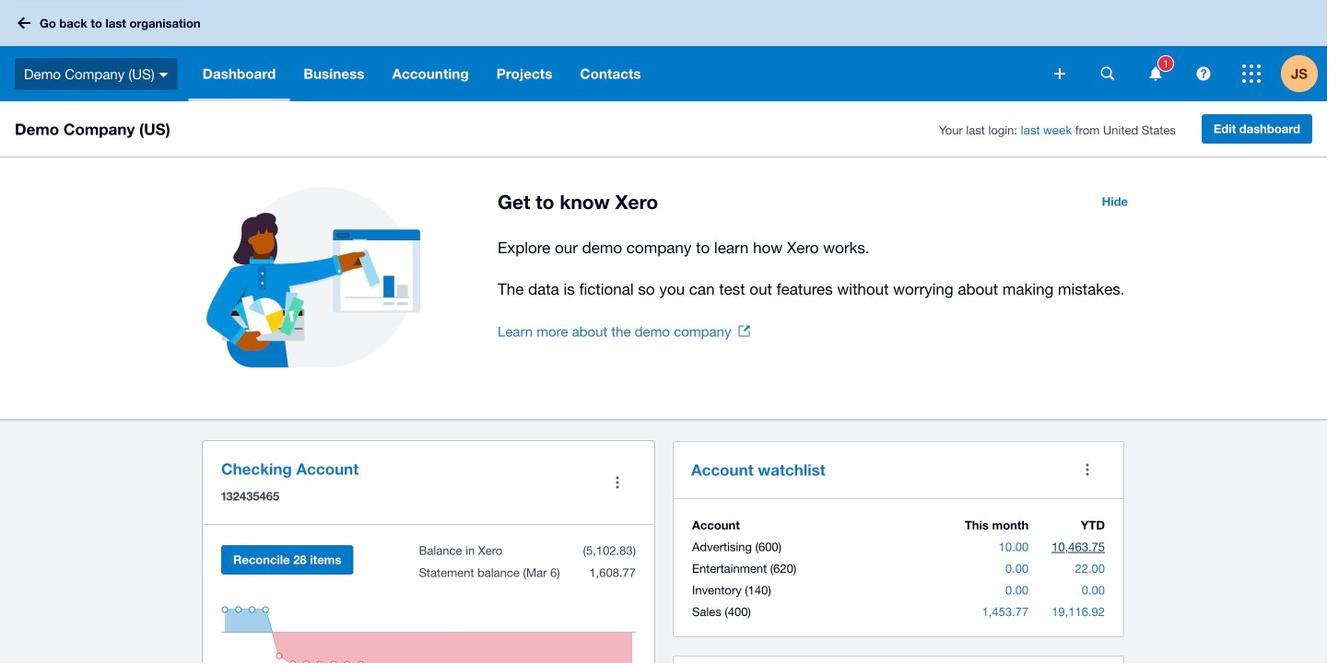 Task type: locate. For each thing, give the bounding box(es) containing it.
banner
[[0, 0, 1327, 101]]

svg image
[[18, 17, 30, 29], [1243, 65, 1261, 83], [1054, 68, 1066, 79]]

2 horizontal spatial svg image
[[1243, 65, 1261, 83]]

svg image
[[1101, 67, 1115, 81], [1150, 67, 1162, 81], [1197, 67, 1211, 81], [159, 73, 168, 77]]



Task type: vqa. For each thing, say whether or not it's contained in the screenshot.
States
no



Task type: describe. For each thing, give the bounding box(es) containing it.
manage menu toggle image
[[599, 465, 636, 501]]

1 horizontal spatial svg image
[[1054, 68, 1066, 79]]

0 horizontal spatial svg image
[[18, 17, 30, 29]]

intro banner body element
[[498, 235, 1139, 302]]



